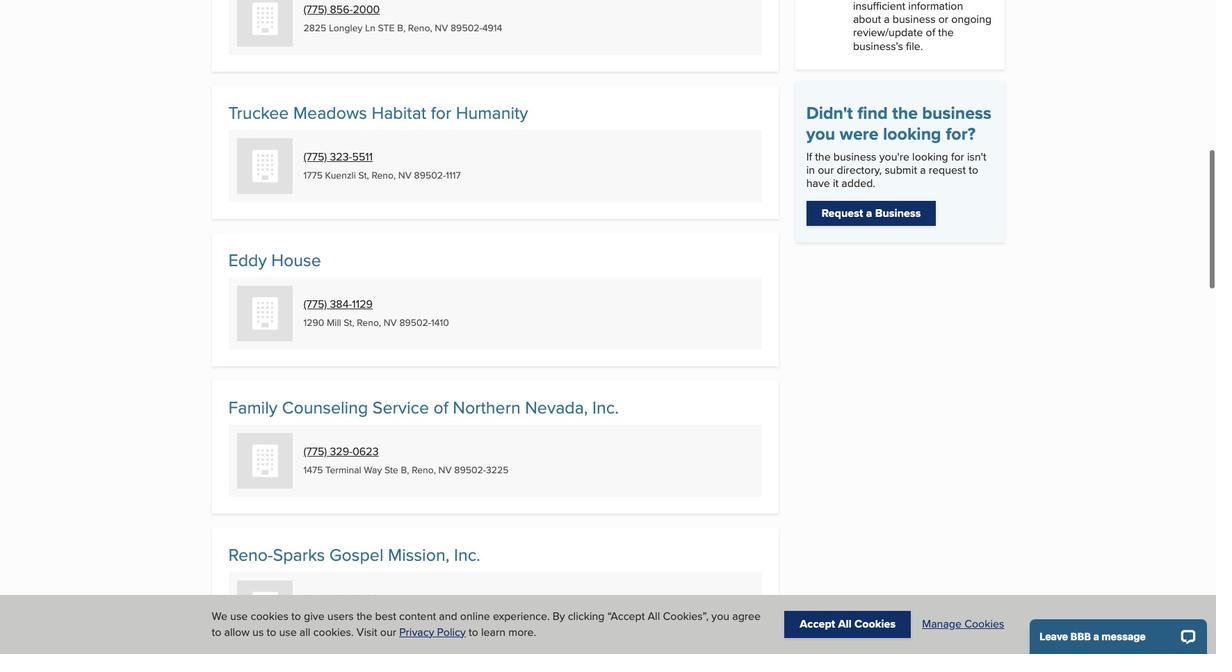 Task type: describe. For each thing, give the bounding box(es) containing it.
of
[[434, 395, 449, 420]]

0386
[[352, 592, 378, 608]]

2000
[[353, 2, 380, 18]]

cookies",
[[663, 609, 709, 625]]

kuenzli
[[325, 169, 356, 182]]

didn't
[[807, 100, 853, 126]]

cookies inside button
[[855, 617, 896, 633]]

all inside 'we use cookies to give users the best content and online experience. by clicking "accept all cookies", you agree to allow us to use all cookies. visit our'
[[648, 609, 660, 625]]

1290
[[304, 316, 324, 330]]

truckee meadows habitat for humanity link
[[229, 100, 528, 125]]

(775) inside the (775) 856-2000 2825 longley ln ste b , reno, nv 89502-4914
[[304, 2, 327, 18]]

were
[[840, 121, 879, 147]]

online
[[460, 609, 490, 625]]

users
[[328, 609, 354, 625]]

allow
[[224, 624, 250, 640]]

, for sparks
[[372, 611, 374, 625]]

89502- for eddy house
[[400, 316, 431, 330]]

isn't
[[968, 149, 987, 165]]

northern
[[453, 395, 521, 420]]

our inside the didn't find the business you were looking for? if the business you're looking for isn't in our directory, submit a request to have it added.
[[818, 162, 834, 178]]

(775) 323-5511 1775 kuenzli st , reno, nv 89502-1117
[[304, 149, 461, 182]]

to inside the didn't find the business you were looking for? if the business you're looking for isn't in our directory, submit a request to have it added.
[[969, 162, 979, 178]]

1410
[[431, 316, 449, 330]]

service
[[373, 395, 429, 420]]

us
[[253, 624, 264, 640]]

it
[[833, 175, 839, 191]]

manage cookies
[[923, 617, 1005, 633]]

323- for sparks
[[330, 592, 352, 608]]

you're
[[880, 149, 910, 165]]

cookies.
[[313, 624, 354, 640]]

nv inside (775) 329-0623 1475 terminal way ste b , reno, nv 89502-3225
[[439, 464, 452, 477]]

experience.
[[493, 609, 550, 625]]

2 horizontal spatial the
[[893, 100, 918, 126]]

truckee
[[229, 100, 289, 125]]

4914
[[483, 21, 502, 35]]

a inside the didn't find the business you were looking for? if the business you're looking for isn't in our directory, submit a request to have it added.
[[920, 162, 926, 178]]

nv for sparks
[[403, 611, 417, 625]]

family
[[229, 395, 278, 420]]

directory,
[[837, 162, 882, 178]]

the inside 'we use cookies to give users the best content and online experience. by clicking "accept all cookies", you agree to allow us to use all cookies. visit our'
[[357, 609, 372, 625]]

house
[[271, 248, 321, 273]]

manage
[[923, 617, 962, 633]]

we use cookies to give users the best content and online experience. by clicking "accept all cookies", you agree to allow us to use all cookies. visit our
[[212, 609, 761, 640]]

to left 'allow'
[[212, 624, 221, 640]]

(775) 323-0386 link
[[304, 592, 378, 608]]

(775) for sparks
[[304, 592, 327, 608]]

89502- for reno-sparks gospel mission, inc.
[[419, 611, 451, 625]]

request a business link
[[807, 201, 937, 226]]

st for house
[[344, 316, 352, 330]]

ln
[[365, 21, 376, 35]]

manage cookies button
[[923, 617, 1005, 633]]

(775) 329-0623 link
[[304, 444, 379, 460]]

eddy
[[229, 248, 267, 273]]

meadows
[[293, 100, 367, 125]]

accept all cookies button
[[785, 612, 911, 638]]

, inside the (775) 856-2000 2825 longley ln ste b , reno, nv 89502-4914
[[403, 21, 406, 35]]

reno, for meadows
[[372, 169, 396, 182]]

2825
[[304, 21, 327, 35]]

we
[[212, 609, 227, 625]]

cookies
[[251, 609, 289, 625]]

policy
[[437, 624, 466, 640]]

(775) for house
[[304, 297, 327, 313]]

1 horizontal spatial the
[[815, 149, 831, 165]]

all
[[300, 624, 311, 640]]

privacy policy link
[[399, 624, 466, 640]]

reno-sparks gospel mission, inc.
[[229, 543, 481, 568]]

to left learn
[[469, 624, 479, 640]]

856-
[[330, 2, 353, 18]]

reno, for house
[[357, 316, 381, 330]]

submit
[[885, 162, 918, 178]]

cookies inside button
[[965, 617, 1005, 633]]

0623
[[353, 444, 379, 460]]

family counseling service of northern nevada, inc. link
[[229, 395, 619, 420]]

and
[[439, 609, 458, 625]]

(775) 856-2000 2825 longley ln ste b , reno, nv 89502-4914
[[304, 2, 502, 35]]

gentry
[[323, 611, 352, 625]]

(775) 856-2000 link
[[304, 2, 380, 18]]

our inside 'we use cookies to give users the best content and online experience. by clicking "accept all cookies", you agree to allow us to use all cookies. visit our'
[[380, 624, 397, 640]]

1475
[[304, 464, 323, 477]]

5511
[[352, 149, 373, 165]]

1 vertical spatial business
[[834, 149, 877, 165]]

privacy
[[399, 624, 434, 640]]



Task type: locate. For each thing, give the bounding box(es) containing it.
by
[[553, 609, 565, 625]]

nv left 4914
[[435, 21, 448, 35]]

(775) inside (775) 323-0386 630 gentry way , reno, nv 89502-4614
[[304, 592, 327, 608]]

ste
[[378, 21, 395, 35]]

89502- inside (775) 323-0386 630 gentry way , reno, nv 89502-4614
[[419, 611, 451, 625]]

1 vertical spatial way
[[354, 611, 372, 625]]

gospel
[[330, 543, 384, 568]]

nv inside (775) 323-0386 630 gentry way , reno, nv 89502-4614
[[403, 611, 417, 625]]

3225
[[486, 464, 509, 477]]

(775) up 1290
[[304, 297, 327, 313]]

all
[[648, 609, 660, 625], [839, 617, 852, 633]]

630
[[304, 611, 321, 625]]

you
[[807, 121, 836, 147], [712, 609, 730, 625]]

reno, inside "(775) 323-5511 1775 kuenzli st , reno, nv 89502-1117"
[[372, 169, 396, 182]]

0 vertical spatial 323-
[[330, 149, 352, 165]]

you inside 'we use cookies to give users the best content and online experience. by clicking "accept all cookies", you agree to allow us to use all cookies. visit our'
[[712, 609, 730, 625]]

(775) up 1775
[[304, 149, 327, 165]]

0 horizontal spatial the
[[357, 609, 372, 625]]

learn
[[481, 624, 506, 640]]

st for meadows
[[359, 169, 367, 182]]

looking
[[883, 121, 942, 147], [913, 149, 949, 165]]

0 horizontal spatial use
[[230, 609, 248, 625]]

to right request
[[969, 162, 979, 178]]

(775) inside "(775) 323-5511 1775 kuenzli st , reno, nv 89502-1117"
[[304, 149, 327, 165]]

0 vertical spatial looking
[[883, 121, 942, 147]]

89502- for truckee meadows habitat for humanity
[[414, 169, 446, 182]]

89502- inside "(775) 323-5511 1775 kuenzli st , reno, nv 89502-1117"
[[414, 169, 446, 182]]

our
[[818, 162, 834, 178], [380, 624, 397, 640]]

habitat
[[372, 100, 427, 125]]

nv left the 1117
[[398, 169, 412, 182]]

, inside "(775) 323-5511 1775 kuenzli st , reno, nv 89502-1117"
[[367, 169, 369, 182]]

business
[[923, 100, 992, 126], [834, 149, 877, 165]]

business down were
[[834, 149, 877, 165]]

didn't find the business you were looking for? if the business you're looking for isn't in our directory, submit a request to have it added.
[[807, 100, 992, 191]]

nv for meadows
[[398, 169, 412, 182]]

way inside (775) 329-0623 1475 terminal way ste b , reno, nv 89502-3225
[[364, 464, 382, 477]]

4 (775) from the top
[[304, 444, 327, 460]]

for inside the didn't find the business you were looking for? if the business you're looking for isn't in our directory, submit a request to have it added.
[[952, 149, 965, 165]]

our right in
[[818, 162, 834, 178]]

(775) up give
[[304, 592, 327, 608]]

cookies right accept
[[855, 617, 896, 633]]

, inside (775) 323-0386 630 gentry way , reno, nv 89502-4614
[[372, 611, 374, 625]]

329-
[[330, 444, 353, 460]]

"accept
[[608, 609, 645, 625]]

truckee meadows habitat for humanity
[[229, 100, 528, 125]]

way
[[364, 464, 382, 477], [354, 611, 372, 625]]

1 horizontal spatial a
[[920, 162, 926, 178]]

the right if
[[815, 149, 831, 165]]

nv inside "(775) 323-5511 1775 kuenzli st , reno, nv 89502-1117"
[[398, 169, 412, 182]]

ste
[[385, 464, 399, 477]]

nv inside the (775) 856-2000 2825 longley ln ste b , reno, nv 89502-4914
[[435, 21, 448, 35]]

nv
[[435, 21, 448, 35], [398, 169, 412, 182], [384, 316, 397, 330], [439, 464, 452, 477], [403, 611, 417, 625]]

cookies right manage
[[965, 617, 1005, 633]]

, inside (775) 384-1129 1290 mill st , reno, nv 89502-1410
[[352, 316, 355, 330]]

1 vertical spatial looking
[[913, 149, 949, 165]]

b for 0623
[[401, 464, 407, 477]]

1 horizontal spatial st
[[359, 169, 367, 182]]

0 horizontal spatial for
[[431, 100, 452, 125]]

business
[[876, 205, 921, 221]]

, for house
[[352, 316, 355, 330]]

way inside (775) 323-0386 630 gentry way , reno, nv 89502-4614
[[354, 611, 372, 625]]

for left isn't
[[952, 149, 965, 165]]

accept
[[800, 617, 836, 633]]

0 vertical spatial a
[[920, 162, 926, 178]]

reno, inside (775) 329-0623 1475 terminal way ste b , reno, nv 89502-3225
[[412, 464, 436, 477]]

nv left 1410
[[384, 316, 397, 330]]

(775) 323-5511 link
[[304, 149, 373, 165]]

1129
[[352, 297, 373, 313]]

for?
[[946, 121, 976, 147]]

mill
[[327, 316, 341, 330]]

1 cookies from the left
[[855, 617, 896, 633]]

reno-sparks gospel mission, inc. link
[[229, 543, 481, 568]]

visit
[[357, 624, 378, 640]]

b for 2000
[[397, 21, 403, 35]]

nv for house
[[384, 316, 397, 330]]

to left 630
[[292, 609, 301, 625]]

if
[[807, 149, 813, 165]]

1 vertical spatial you
[[712, 609, 730, 625]]

more.
[[509, 624, 536, 640]]

st inside "(775) 323-5511 1775 kuenzli st , reno, nv 89502-1117"
[[359, 169, 367, 182]]

privacy policy to learn more.
[[399, 624, 536, 640]]

eddy house link
[[229, 248, 321, 273]]

way for gospel
[[354, 611, 372, 625]]

our right visit
[[380, 624, 397, 640]]

89502- inside the (775) 856-2000 2825 longley ln ste b , reno, nv 89502-4914
[[451, 21, 483, 35]]

323- up kuenzli
[[330, 149, 352, 165]]

1 323- from the top
[[330, 149, 352, 165]]

, for meadows
[[367, 169, 369, 182]]

0 horizontal spatial you
[[712, 609, 730, 625]]

0 vertical spatial the
[[893, 100, 918, 126]]

1 horizontal spatial for
[[952, 149, 965, 165]]

(775) inside (775) 384-1129 1290 mill st , reno, nv 89502-1410
[[304, 297, 327, 313]]

st down 5511
[[359, 169, 367, 182]]

a
[[920, 162, 926, 178], [867, 205, 873, 221]]

give
[[304, 609, 325, 625]]

1 horizontal spatial business
[[923, 100, 992, 126]]

0 horizontal spatial a
[[867, 205, 873, 221]]

3 (775) from the top
[[304, 297, 327, 313]]

0 horizontal spatial business
[[834, 149, 877, 165]]

in
[[807, 162, 815, 178]]

family counseling service of northern nevada, inc.
[[229, 395, 619, 420]]

st inside (775) 384-1129 1290 mill st , reno, nv 89502-1410
[[344, 316, 352, 330]]

2 323- from the top
[[330, 592, 352, 608]]

for right habitat
[[431, 100, 452, 125]]

nv right best
[[403, 611, 417, 625]]

384-
[[330, 297, 352, 313]]

b inside the (775) 856-2000 2825 longley ln ste b , reno, nv 89502-4914
[[397, 21, 403, 35]]

1117
[[446, 169, 461, 182]]

(775) for counseling
[[304, 444, 327, 460]]

1 vertical spatial our
[[380, 624, 397, 640]]

the down the 0386
[[357, 609, 372, 625]]

looking right the you're
[[913, 149, 949, 165]]

1 horizontal spatial inc.
[[593, 395, 619, 420]]

5 (775) from the top
[[304, 592, 327, 608]]

2 vertical spatial the
[[357, 609, 372, 625]]

accept all cookies
[[800, 617, 896, 633]]

1775
[[304, 169, 323, 182]]

1 vertical spatial a
[[867, 205, 873, 221]]

0 vertical spatial you
[[807, 121, 836, 147]]

a right submit
[[920, 162, 926, 178]]

b inside (775) 329-0623 1475 terminal way ste b , reno, nv 89502-3225
[[401, 464, 407, 477]]

the right find
[[893, 100, 918, 126]]

way for service
[[364, 464, 382, 477]]

(775) 384-1129 link
[[304, 297, 373, 313]]

1 horizontal spatial use
[[279, 624, 297, 640]]

sparks
[[273, 543, 325, 568]]

all inside button
[[839, 617, 852, 633]]

89502- inside (775) 384-1129 1290 mill st , reno, nv 89502-1410
[[400, 316, 431, 330]]

longley
[[329, 21, 363, 35]]

1 vertical spatial 323-
[[330, 592, 352, 608]]

inc.
[[593, 395, 619, 420], [454, 543, 481, 568]]

1 vertical spatial inc.
[[454, 543, 481, 568]]

1 vertical spatial the
[[815, 149, 831, 165]]

request
[[822, 205, 864, 221]]

you up if
[[807, 121, 836, 147]]

0 horizontal spatial inc.
[[454, 543, 481, 568]]

use left all
[[279, 624, 297, 640]]

reno, inside the (775) 856-2000 2825 longley ln ste b , reno, nv 89502-4914
[[408, 21, 432, 35]]

use right we
[[230, 609, 248, 625]]

2 (775) from the top
[[304, 149, 327, 165]]

added.
[[842, 175, 876, 191]]

agree
[[733, 609, 761, 625]]

inc. right nevada,
[[593, 395, 619, 420]]

(775) up 2825
[[304, 2, 327, 18]]

b
[[397, 21, 403, 35], [401, 464, 407, 477]]

(775) inside (775) 329-0623 1475 terminal way ste b , reno, nv 89502-3225
[[304, 444, 327, 460]]

humanity
[[456, 100, 528, 125]]

0 vertical spatial b
[[397, 21, 403, 35]]

1 vertical spatial b
[[401, 464, 407, 477]]

(775) 323-0386 630 gentry way , reno, nv 89502-4614
[[304, 592, 471, 625]]

0 vertical spatial for
[[431, 100, 452, 125]]

0 horizontal spatial cookies
[[855, 617, 896, 633]]

323- inside (775) 323-0386 630 gentry way , reno, nv 89502-4614
[[330, 592, 352, 608]]

0 vertical spatial our
[[818, 162, 834, 178]]

0 horizontal spatial our
[[380, 624, 397, 640]]

(775)
[[304, 2, 327, 18], [304, 149, 327, 165], [304, 297, 327, 313], [304, 444, 327, 460], [304, 592, 327, 608]]

nv left 3225
[[439, 464, 452, 477]]

323-
[[330, 149, 352, 165], [330, 592, 352, 608]]

0 horizontal spatial all
[[648, 609, 660, 625]]

you inside the didn't find the business you were looking for? if the business you're looking for isn't in our directory, submit a request to have it added.
[[807, 121, 836, 147]]

have
[[807, 175, 830, 191]]

1 horizontal spatial cookies
[[965, 617, 1005, 633]]

nevada,
[[525, 395, 588, 420]]

(775) up 1475 in the bottom of the page
[[304, 444, 327, 460]]

find
[[858, 100, 888, 126]]

reno, for sparks
[[377, 611, 401, 625]]

323- for meadows
[[330, 149, 352, 165]]

mission,
[[388, 543, 450, 568]]

1 horizontal spatial you
[[807, 121, 836, 147]]

, inside (775) 329-0623 1475 terminal way ste b , reno, nv 89502-3225
[[407, 464, 409, 477]]

terminal
[[326, 464, 362, 477]]

a right request
[[867, 205, 873, 221]]

89502-
[[451, 21, 483, 35], [414, 169, 446, 182], [400, 316, 431, 330], [454, 464, 486, 477], [419, 611, 451, 625]]

clicking
[[568, 609, 605, 625]]

for
[[431, 100, 452, 125], [952, 149, 965, 165]]

business up isn't
[[923, 100, 992, 126]]

1 horizontal spatial all
[[839, 617, 852, 633]]

request a business
[[822, 205, 921, 221]]

you left agree
[[712, 609, 730, 625]]

0 vertical spatial business
[[923, 100, 992, 126]]

to right us
[[267, 624, 276, 640]]

323- inside "(775) 323-5511 1775 kuenzli st , reno, nv 89502-1117"
[[330, 149, 352, 165]]

way down the 0386
[[354, 611, 372, 625]]

way left ste
[[364, 464, 382, 477]]

eddy house
[[229, 248, 321, 273]]

1 horizontal spatial our
[[818, 162, 834, 178]]

89502- inside (775) 329-0623 1475 terminal way ste b , reno, nv 89502-3225
[[454, 464, 486, 477]]

st right mill
[[344, 316, 352, 330]]

nv inside (775) 384-1129 1290 mill st , reno, nv 89502-1410
[[384, 316, 397, 330]]

reno, inside (775) 384-1129 1290 mill st , reno, nv 89502-1410
[[357, 316, 381, 330]]

content
[[399, 609, 436, 625]]

all right "accept
[[648, 609, 660, 625]]

(775) 329-0623 1475 terminal way ste b , reno, nv 89502-3225
[[304, 444, 509, 477]]

323- up the users
[[330, 592, 352, 608]]

0 horizontal spatial st
[[344, 316, 352, 330]]

all right accept
[[839, 617, 852, 633]]

1 (775) from the top
[[304, 2, 327, 18]]

reno, inside (775) 323-0386 630 gentry way , reno, nv 89502-4614
[[377, 611, 401, 625]]

request
[[929, 162, 966, 178]]

4614
[[451, 611, 471, 625]]

looking up the you're
[[883, 121, 942, 147]]

2 cookies from the left
[[965, 617, 1005, 633]]

0 vertical spatial way
[[364, 464, 382, 477]]

(775) for meadows
[[304, 149, 327, 165]]

0 vertical spatial inc.
[[593, 395, 619, 420]]

1 vertical spatial st
[[344, 316, 352, 330]]

the
[[893, 100, 918, 126], [815, 149, 831, 165], [357, 609, 372, 625]]

inc. right mission,
[[454, 543, 481, 568]]

0 vertical spatial st
[[359, 169, 367, 182]]

1 vertical spatial for
[[952, 149, 965, 165]]

counseling
[[282, 395, 368, 420]]



Task type: vqa. For each thing, say whether or not it's contained in the screenshot.
Inc.
yes



